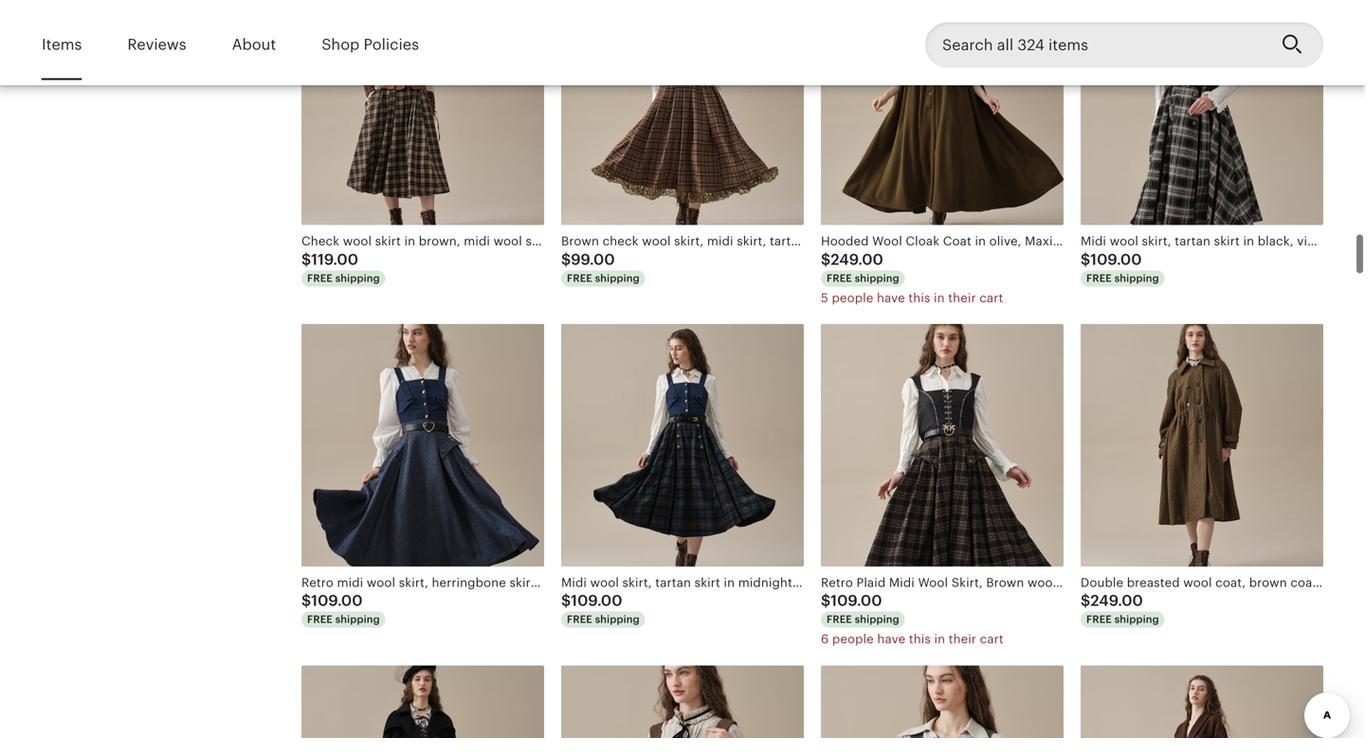 Task type: locate. For each thing, give the bounding box(es) containing it.
cart
[[980, 291, 1004, 305], [980, 633, 1004, 647]]

this
[[909, 291, 931, 305], [909, 633, 931, 647]]

1 vertical spatial their
[[949, 633, 977, 647]]

free for retro midi wool skirt, herringbone skirt in bule, vintage wool skirt, elegant skirt, pockets wool skirt, handmade skirts | linennaive image
[[307, 614, 333, 626]]

$ 119.00 free shipping
[[302, 251, 380, 284]]

1 their from the top
[[949, 291, 977, 305]]

retro plaid midi wool skirt, brown wool skirt, vintage wool skirt, elegant skirt, pockets wool skirt, handmade skirts | linennaive image
[[821, 324, 1064, 567]]

this for 109.00
[[909, 633, 931, 647]]

0 vertical spatial have
[[877, 291, 906, 305]]

$ inside $ 249.00 free shipping
[[1081, 593, 1091, 610]]

0 vertical spatial in
[[934, 291, 945, 305]]

1 this from the top
[[909, 291, 931, 305]]

hooded wool cloak coat in olive, maxi hooded wool cloak, renaissance cloak, witch cloak, full circle cape cloak, winter coat | linennaive image
[[821, 0, 1064, 225]]

0 vertical spatial their
[[949, 291, 977, 305]]

maxi wool coat in rust brown, women coat, double breasted coat, winter coat, retro coat, warm coat | linennaive image
[[1081, 666, 1324, 739]]

$ 109.00 free shipping for midi wool skirt, tartan skirt in black, vintage skirt, double-breasted wool skirt, warm wool skirt, pockets wool skirt | linennaive image
[[1081, 251, 1160, 284]]

midi wool skirt, tartan skirt in midnight blue, vintage skirt, double-breasted wool skirt, warm wool skirt, pockets wool skirt | linennaive image
[[561, 324, 804, 567]]

99.00
[[571, 251, 615, 268]]

about link
[[232, 23, 276, 67]]

1 in from the top
[[934, 291, 945, 305]]

have inside $ 109.00 free shipping 6 people have this in their cart
[[878, 633, 906, 647]]

$
[[302, 251, 311, 268], [561, 251, 571, 268], [821, 251, 831, 268], [1081, 251, 1091, 268], [302, 593, 311, 610], [561, 593, 571, 610], [821, 593, 831, 610], [1081, 593, 1091, 610]]

0 vertical spatial people
[[832, 291, 874, 305]]

shipping for retro midi wool skirt, herringbone skirt in bule, vintage wool skirt, elegant skirt, pockets wool skirt, handmade skirts | linennaive image
[[335, 614, 380, 626]]

2 this from the top
[[909, 633, 931, 647]]

free inside $ 249.00 free shipping 5 people have this in their cart
[[827, 273, 853, 284]]

this inside $ 109.00 free shipping 6 people have this in their cart
[[909, 633, 931, 647]]

0 vertical spatial 249.00
[[831, 251, 884, 268]]

1 horizontal spatial 249.00
[[1091, 593, 1144, 610]]

cart for 109.00
[[980, 633, 1004, 647]]

Search all 324 items text field
[[926, 22, 1267, 68]]

2 horizontal spatial $ 109.00 free shipping
[[1081, 251, 1160, 284]]

free for double breasted wool coat, brown coat, midi wool coat, fit and flared coat, vintage coat, winter coat | linennaive image
[[1087, 614, 1112, 626]]

1 vertical spatial have
[[878, 633, 906, 647]]

this right 5
[[909, 291, 931, 305]]

$ 109.00 free shipping 6 people have this in their cart
[[821, 593, 1004, 647]]

have
[[877, 291, 906, 305], [878, 633, 906, 647]]

their for 109.00
[[949, 633, 977, 647]]

in for 109.00
[[935, 633, 946, 647]]

shop
[[322, 36, 360, 53]]

double breasted wool coat, brown coat, midi wool coat, fit and flared coat, vintage coat, winter coat | linennaive image
[[1081, 324, 1324, 567]]

1 horizontal spatial $ 109.00 free shipping
[[561, 593, 640, 626]]

free inside $ 249.00 free shipping
[[1087, 614, 1112, 626]]

$ 109.00 free shipping for "midi wool skirt, tartan skirt in midnight blue, vintage skirt, double-breasted wool skirt, warm wool skirt, pockets wool skirt | linennaive" image
[[561, 593, 640, 626]]

0 vertical spatial cart
[[980, 291, 1004, 305]]

their for 249.00
[[949, 291, 977, 305]]

have right 6
[[878, 633, 906, 647]]

free
[[307, 273, 333, 284], [567, 273, 593, 284], [827, 273, 853, 284], [1087, 273, 1112, 284], [307, 614, 333, 626], [567, 614, 593, 626], [827, 614, 853, 626], [1087, 614, 1112, 626]]

2 people from the top
[[833, 633, 874, 647]]

1 cart from the top
[[980, 291, 1004, 305]]

their inside $ 249.00 free shipping 5 people have this in their cart
[[949, 291, 977, 305]]

1 vertical spatial cart
[[980, 633, 1004, 647]]

1 vertical spatial 249.00
[[1091, 593, 1144, 610]]

249.00 inside $ 249.00 free shipping 5 people have this in their cart
[[831, 251, 884, 268]]

6
[[821, 633, 829, 647]]

2 cart from the top
[[980, 633, 1004, 647]]

people inside $ 249.00 free shipping 5 people have this in their cart
[[832, 291, 874, 305]]

people inside $ 109.00 free shipping 6 people have this in their cart
[[833, 633, 874, 647]]

cart inside $ 109.00 free shipping 6 people have this in their cart
[[980, 633, 1004, 647]]

shipping inside $ 249.00 free shipping
[[1115, 614, 1160, 626]]

2 their from the top
[[949, 633, 977, 647]]

shipping for "midi wool skirt, tartan skirt in midnight blue, vintage skirt, double-breasted wool skirt, warm wool skirt, pockets wool skirt | linennaive" image
[[595, 614, 640, 626]]

shipping inside $ 109.00 free shipping 6 people have this in their cart
[[855, 614, 900, 626]]

1 vertical spatial in
[[935, 633, 946, 647]]

0 vertical spatial this
[[909, 291, 931, 305]]

shop policies
[[322, 36, 419, 53]]

their
[[949, 291, 977, 305], [949, 633, 977, 647]]

$ inside $ 119.00 free shipping
[[302, 251, 311, 268]]

brown check wool skirt, midi skirt, tartan skirt, vintage skirt, elegant skirt, winter warm skirt, pockets wool skirt | linennaive image
[[561, 0, 804, 225]]

people
[[832, 291, 874, 305], [833, 633, 874, 647]]

policies
[[364, 36, 419, 53]]

1 vertical spatial people
[[833, 633, 874, 647]]

1 vertical spatial this
[[909, 633, 931, 647]]

their inside $ 109.00 free shipping 6 people have this in their cart
[[949, 633, 977, 647]]

have right 5
[[877, 291, 906, 305]]

this inside $ 249.00 free shipping 5 people have this in their cart
[[909, 291, 931, 305]]

shipping
[[335, 273, 380, 284], [595, 273, 640, 284], [855, 273, 900, 284], [1115, 273, 1160, 284], [335, 614, 380, 626], [595, 614, 640, 626], [855, 614, 900, 626], [1115, 614, 1160, 626]]

in inside $ 249.00 free shipping 5 people have this in their cart
[[934, 291, 945, 305]]

$ for midi wool skirt, tartan skirt in black, vintage skirt, double-breasted wool skirt, warm wool skirt, pockets wool skirt | linennaive image
[[1081, 251, 1091, 268]]

0 horizontal spatial 249.00
[[831, 251, 884, 268]]

free inside $ 99.00 free shipping
[[567, 273, 593, 284]]

this up the lace-up linen shirt, vintage shirt, victorian shirt, renaissance shirt, longsleeve linen shirt, v-neck linen shirt, women shirt| linennaive image
[[909, 633, 931, 647]]

have inside $ 249.00 free shipping 5 people have this in their cart
[[877, 291, 906, 305]]

249.00 inside $ 249.00 free shipping
[[1091, 593, 1144, 610]]

people right 5
[[832, 291, 874, 305]]

in
[[934, 291, 945, 305], [935, 633, 946, 647]]

$ 109.00 free shipping
[[1081, 251, 1160, 284], [302, 593, 380, 626], [561, 593, 640, 626]]

cart inside $ 249.00 free shipping 5 people have this in their cart
[[980, 291, 1004, 305]]

free for "midi wool skirt, tartan skirt in midnight blue, vintage skirt, double-breasted wool skirt, warm wool skirt, pockets wool skirt | linennaive" image
[[567, 614, 593, 626]]

$ inside $ 99.00 free shipping
[[561, 251, 571, 268]]

1 people from the top
[[832, 291, 874, 305]]

2 in from the top
[[935, 633, 946, 647]]

shipping inside $ 119.00 free shipping
[[335, 273, 380, 284]]

249.00
[[831, 251, 884, 268], [1091, 593, 1144, 610]]

shipping inside $ 99.00 free shipping
[[595, 273, 640, 284]]

0 horizontal spatial $ 109.00 free shipping
[[302, 593, 380, 626]]

reviews link
[[127, 23, 186, 67]]

109.00 for retro midi wool skirt, herringbone skirt in bule, vintage wool skirt, elegant skirt, pockets wool skirt, handmade skirts | linennaive image
[[311, 593, 363, 610]]

109.00
[[1091, 251, 1142, 268], [311, 593, 363, 610], [571, 593, 623, 610], [831, 593, 883, 610]]

in inside $ 109.00 free shipping 6 people have this in their cart
[[935, 633, 946, 647]]

free inside $ 119.00 free shipping
[[307, 273, 333, 284]]

$ 109.00 free shipping for retro midi wool skirt, herringbone skirt in bule, vintage wool skirt, elegant skirt, pockets wool skirt, handmade skirts | linennaive image
[[302, 593, 380, 626]]

people right 6
[[833, 633, 874, 647]]



Task type: vqa. For each thing, say whether or not it's contained in the screenshot.
the bottom $ 169.00 FREE shipping 5 people have this in their cart
no



Task type: describe. For each thing, give the bounding box(es) containing it.
about
[[232, 36, 276, 53]]

$ 99.00 free shipping
[[561, 251, 640, 284]]

249.00 for $ 249.00 free shipping 5 people have this in their cart
[[831, 251, 884, 268]]

109.00 for "midi wool skirt, tartan skirt in midnight blue, vintage skirt, double-breasted wool skirt, warm wool skirt, pockets wool skirt | linennaive" image
[[571, 593, 623, 610]]

$ inside $ 249.00 free shipping 5 people have this in their cart
[[821, 251, 831, 268]]

midi wool skirt, tartan skirt in black, vintage skirt, double-breasted wool skirt, warm wool skirt, pockets wool skirt | linennaive image
[[1081, 0, 1324, 225]]

in for 249.00
[[934, 291, 945, 305]]

free for brown check wool skirt, midi skirt, tartan skirt, vintage skirt, elegant skirt, winter warm skirt, pockets wool skirt | linennaive image
[[567, 273, 593, 284]]

shipping for midi wool skirt, tartan skirt in black, vintage skirt, double-breasted wool skirt, warm wool skirt, pockets wool skirt | linennaive image
[[1115, 273, 1160, 284]]

$ for brown check wool skirt, midi skirt, tartan skirt, vintage skirt, elegant skirt, winter warm skirt, pockets wool skirt | linennaive image
[[561, 251, 571, 268]]

items
[[42, 36, 82, 53]]

$ 249.00 free shipping 5 people have this in their cart
[[821, 251, 1004, 305]]

reviews
[[127, 36, 186, 53]]

free inside $ 109.00 free shipping 6 people have this in their cart
[[827, 614, 853, 626]]

midi wool cloak, black cloak, 100% wool coat cape, renaissance cloak, witch cloak, winter coat | linennaive image
[[302, 666, 544, 739]]

5
[[821, 291, 829, 305]]

items link
[[42, 23, 82, 67]]

shipping for check wool skirt in brown, midi wool skirt, vintage skirt, tartan skirt, pleated wool skirt, wool winter skirt, a-line skirt | linennaive image
[[335, 273, 380, 284]]

free for midi wool skirt, tartan skirt in black, vintage skirt, double-breasted wool skirt, warm wool skirt, pockets wool skirt | linennaive image
[[1087, 273, 1112, 284]]

free for check wool skirt in brown, midi wool skirt, vintage skirt, tartan skirt, pleated wool skirt, wool winter skirt, a-line skirt | linennaive image
[[307, 273, 333, 284]]

have for 249.00
[[877, 291, 906, 305]]

119.00
[[311, 251, 359, 268]]

109.00 inside $ 109.00 free shipping 6 people have this in their cart
[[831, 593, 883, 610]]

lace up linen blouse in beige, pleated blouse, ruffle linen blouse, victorian blouse, vintage blouse | linennaive image
[[561, 666, 804, 739]]

109.00 for midi wool skirt, tartan skirt in black, vintage skirt, double-breasted wool skirt, warm wool skirt, pockets wool skirt | linennaive image
[[1091, 251, 1142, 268]]

shipping for brown check wool skirt, midi skirt, tartan skirt, vintage skirt, elegant skirt, winter warm skirt, pockets wool skirt | linennaive image
[[595, 273, 640, 284]]

$ inside $ 109.00 free shipping 6 people have this in their cart
[[821, 593, 831, 610]]

$ 249.00 free shipping
[[1081, 593, 1160, 626]]

have for 109.00
[[878, 633, 906, 647]]

shipping for double breasted wool coat, brown coat, midi wool coat, fit and flared coat, vintage coat, winter coat | linennaive image
[[1115, 614, 1160, 626]]

249.00 for $ 249.00 free shipping
[[1091, 593, 1144, 610]]

people for 109.00
[[833, 633, 874, 647]]

people for 249.00
[[832, 291, 874, 305]]

check wool skirt in brown, midi wool skirt, vintage skirt, tartan skirt, pleated wool skirt, wool winter skirt, a-line skirt | linennaive image
[[302, 0, 544, 225]]

shipping inside $ 249.00 free shipping 5 people have this in their cart
[[855, 273, 900, 284]]

this for 249.00
[[909, 291, 931, 305]]

$ for check wool skirt in brown, midi wool skirt, vintage skirt, tartan skirt, pleated wool skirt, wool winter skirt, a-line skirt | linennaive image
[[302, 251, 311, 268]]

$ for "midi wool skirt, tartan skirt in midnight blue, vintage skirt, double-breasted wool skirt, warm wool skirt, pockets wool skirt | linennaive" image
[[561, 593, 571, 610]]

retro midi wool skirt, herringbone skirt in bule, vintage wool skirt, elegant skirt, pockets wool skirt, handmade skirts | linennaive image
[[302, 324, 544, 567]]

$ for retro midi wool skirt, herringbone skirt in bule, vintage wool skirt, elegant skirt, pockets wool skirt, handmade skirts | linennaive image
[[302, 593, 311, 610]]

lace-up linen shirt, vintage shirt, victorian shirt, renaissance shirt, longsleeve linen shirt, v-neck linen shirt, women shirt| linennaive image
[[821, 666, 1064, 739]]

$ for double breasted wool coat, brown coat, midi wool coat, fit and flared coat, vintage coat, winter coat | linennaive image
[[1081, 593, 1091, 610]]

cart for 249.00
[[980, 291, 1004, 305]]

shop policies link
[[322, 23, 419, 67]]



